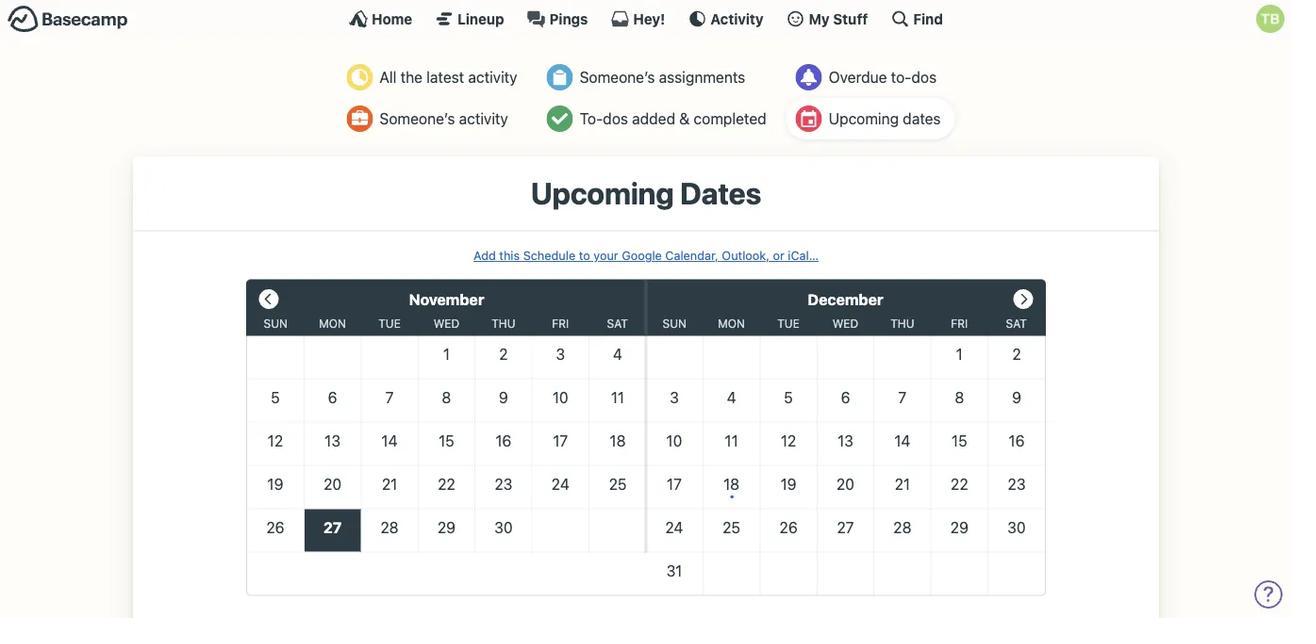 Task type: vqa. For each thing, say whether or not it's contained in the screenshot.


Task type: describe. For each thing, give the bounding box(es) containing it.
upcoming dates
[[829, 110, 941, 128]]

wed for november
[[434, 318, 460, 331]]

fri for december
[[951, 318, 968, 331]]

my
[[809, 10, 830, 27]]

tue for november
[[379, 318, 401, 331]]

main element
[[0, 0, 1292, 37]]

activity report image
[[347, 64, 373, 91]]

mon for november
[[319, 318, 346, 331]]

all the latest activity
[[380, 68, 518, 86]]

person report image
[[347, 106, 373, 132]]

someone's assignments
[[580, 68, 745, 86]]

find
[[913, 10, 943, 27]]

&
[[679, 110, 690, 128]]

your
[[594, 248, 618, 263]]

thu for december
[[891, 318, 915, 331]]

added
[[632, 110, 675, 128]]

overdue to-dos
[[829, 68, 937, 86]]

someone's activity
[[380, 110, 508, 128]]

assignments
[[659, 68, 745, 86]]

tue for december
[[778, 318, 800, 331]]

to-dos added & completed link
[[537, 98, 781, 140]]

0 vertical spatial activity
[[468, 68, 518, 86]]

reports image
[[796, 64, 822, 91]]

overdue to-dos link
[[786, 57, 955, 98]]

dates
[[680, 175, 762, 211]]

sun for november
[[264, 318, 288, 331]]

schedule image
[[796, 106, 822, 132]]

add this schedule to your google calendar, outlook, or ical… link
[[474, 248, 819, 263]]

someone's for someone's activity
[[380, 110, 455, 128]]

activity link
[[688, 9, 764, 28]]

schedule
[[523, 248, 576, 263]]

upcoming for upcoming dates
[[531, 175, 674, 211]]

my stuff button
[[786, 9, 868, 28]]

todo image
[[547, 106, 573, 132]]

to-
[[580, 110, 603, 128]]

sat for december
[[1006, 318, 1027, 331]]

the
[[400, 68, 423, 86]]

someone's activity link
[[337, 98, 532, 140]]

home link
[[349, 9, 412, 28]]

outlook,
[[722, 248, 770, 263]]



Task type: locate. For each thing, give the bounding box(es) containing it.
1 horizontal spatial tue
[[778, 318, 800, 331]]

thu
[[492, 318, 516, 331], [891, 318, 915, 331]]

all
[[380, 68, 397, 86]]

0 horizontal spatial sat
[[607, 318, 628, 331]]

to
[[579, 248, 590, 263]]

0 horizontal spatial wed
[[434, 318, 460, 331]]

1 horizontal spatial thu
[[891, 318, 915, 331]]

sat for november
[[607, 318, 628, 331]]

activity down all the latest activity
[[459, 110, 508, 128]]

0 horizontal spatial dos
[[603, 110, 628, 128]]

1 horizontal spatial sun
[[663, 318, 687, 331]]

1 vertical spatial dos
[[603, 110, 628, 128]]

hey! button
[[611, 9, 665, 28]]

dos up dates
[[912, 68, 937, 86]]

activity
[[711, 10, 764, 27]]

tue
[[379, 318, 401, 331], [778, 318, 800, 331]]

0 horizontal spatial someone's
[[380, 110, 455, 128]]

2 mon from the left
[[718, 318, 745, 331]]

dos left added
[[603, 110, 628, 128]]

switch accounts image
[[8, 5, 128, 34]]

1 thu from the left
[[492, 318, 516, 331]]

activity right latest
[[468, 68, 518, 86]]

add this schedule to your google calendar, outlook, or ical…
[[474, 248, 819, 263]]

ical…
[[788, 248, 819, 263]]

2 fri from the left
[[951, 318, 968, 331]]

lineup link
[[435, 9, 504, 28]]

completed
[[694, 110, 767, 128]]

fri for november
[[552, 318, 569, 331]]

this
[[499, 248, 520, 263]]

2 thu from the left
[[891, 318, 915, 331]]

1 horizontal spatial upcoming
[[829, 110, 899, 128]]

upcoming
[[829, 110, 899, 128], [531, 175, 674, 211]]

0 horizontal spatial upcoming
[[531, 175, 674, 211]]

mon
[[319, 318, 346, 331], [718, 318, 745, 331]]

find button
[[891, 9, 943, 28]]

1 horizontal spatial someone's
[[580, 68, 655, 86]]

hey!
[[633, 10, 665, 27]]

1 horizontal spatial dos
[[912, 68, 937, 86]]

•
[[729, 489, 734, 503]]

2 sun from the left
[[663, 318, 687, 331]]

november
[[409, 291, 484, 309]]

0 horizontal spatial thu
[[492, 318, 516, 331]]

pings button
[[527, 9, 588, 28]]

someone's
[[580, 68, 655, 86], [380, 110, 455, 128]]

mon for december
[[718, 318, 745, 331]]

tim burton image
[[1256, 5, 1285, 33]]

to-
[[891, 68, 912, 86]]

upcoming up your at the top
[[531, 175, 674, 211]]

sat
[[607, 318, 628, 331], [1006, 318, 1027, 331]]

0 horizontal spatial fri
[[552, 318, 569, 331]]

stuff
[[833, 10, 868, 27]]

someone's for someone's assignments
[[580, 68, 655, 86]]

1 sat from the left
[[607, 318, 628, 331]]

dos
[[912, 68, 937, 86], [603, 110, 628, 128]]

dos inside "link"
[[603, 110, 628, 128]]

1 vertical spatial someone's
[[380, 110, 455, 128]]

0 horizontal spatial sun
[[264, 318, 288, 331]]

or
[[773, 248, 785, 263]]

1 vertical spatial activity
[[459, 110, 508, 128]]

add
[[474, 248, 496, 263]]

0 horizontal spatial tue
[[379, 318, 401, 331]]

lineup
[[458, 10, 504, 27]]

wed
[[434, 318, 460, 331], [833, 318, 859, 331]]

1 sun from the left
[[264, 318, 288, 331]]

0 vertical spatial dos
[[912, 68, 937, 86]]

calendar,
[[665, 248, 719, 263]]

0 horizontal spatial mon
[[319, 318, 346, 331]]

someone's down the on the left of page
[[380, 110, 455, 128]]

activity
[[468, 68, 518, 86], [459, 110, 508, 128]]

fri
[[552, 318, 569, 331], [951, 318, 968, 331]]

2 tue from the left
[[778, 318, 800, 331]]

1 vertical spatial upcoming
[[531, 175, 674, 211]]

dates
[[903, 110, 941, 128]]

google
[[622, 248, 662, 263]]

wed down december at the top of page
[[833, 318, 859, 331]]

december
[[808, 291, 883, 309]]

1 horizontal spatial mon
[[718, 318, 745, 331]]

latest
[[427, 68, 464, 86]]

1 mon from the left
[[319, 318, 346, 331]]

all the latest activity link
[[337, 57, 532, 98]]

assignment image
[[547, 64, 573, 91]]

2 sat from the left
[[1006, 318, 1027, 331]]

wed down november at the left top
[[434, 318, 460, 331]]

to-dos added & completed
[[580, 110, 767, 128]]

overdue
[[829, 68, 887, 86]]

my stuff
[[809, 10, 868, 27]]

upcoming down overdue in the top right of the page
[[829, 110, 899, 128]]

sun
[[264, 318, 288, 331], [663, 318, 687, 331]]

1 horizontal spatial sat
[[1006, 318, 1027, 331]]

1 fri from the left
[[552, 318, 569, 331]]

2 wed from the left
[[833, 318, 859, 331]]

pings
[[550, 10, 588, 27]]

upcoming dates link
[[786, 98, 955, 140]]

0 vertical spatial someone's
[[580, 68, 655, 86]]

someone's up to-
[[580, 68, 655, 86]]

home
[[372, 10, 412, 27]]

wed for december
[[833, 318, 859, 331]]

1 tue from the left
[[379, 318, 401, 331]]

someone's assignments link
[[537, 57, 781, 98]]

sun for december
[[663, 318, 687, 331]]

upcoming for upcoming dates
[[829, 110, 899, 128]]

1 wed from the left
[[434, 318, 460, 331]]

thu for november
[[492, 318, 516, 331]]

0 vertical spatial upcoming
[[829, 110, 899, 128]]

upcoming dates
[[531, 175, 762, 211]]

1 horizontal spatial wed
[[833, 318, 859, 331]]

1 horizontal spatial fri
[[951, 318, 968, 331]]



